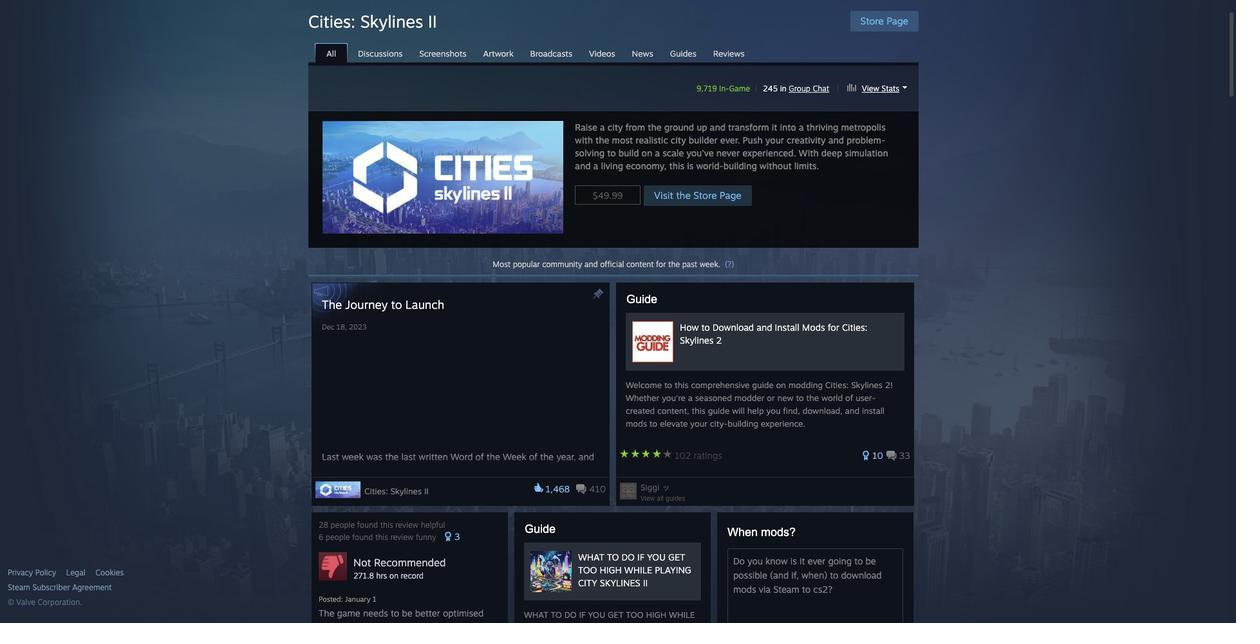 Task type: vqa. For each thing, say whether or not it's contained in the screenshot.
top chats
no



Task type: describe. For each thing, give the bounding box(es) containing it.
to down needs
[[366, 622, 374, 624]]

was
[[367, 451, 383, 462]]

possible
[[734, 570, 768, 581]]

our
[[373, 508, 387, 519]]

to up download
[[855, 556, 863, 567]]

mods inside "welcome to this comprehensive guide on modding cities: skylines 2! whether you're a seasoned modder or new to the world of user- created content, this guide will help you find, download, and install mods to elevate your city-building experience."
[[626, 419, 647, 429]]

store inside visit the store page link
[[694, 189, 717, 202]]

ii up screenshots link on the top left of page
[[428, 11, 437, 32]]

to inside listen in on our thoughts, hopes, and dreams about the development, the lead-up to release, and finally pushing the button. what goes into all the decisions that come with making a sequel of such magnitude and size?
[[433, 522, 441, 533]]

to up halt
[[391, 608, 400, 619]]

city-
[[710, 419, 728, 429]]

privacy
[[8, 568, 33, 578]]

help
[[748, 406, 764, 416]]

when)
[[802, 570, 828, 581]]

game
[[337, 608, 361, 619]]

of up been
[[529, 451, 538, 462]]

0 vertical spatial view
[[863, 84, 880, 93]]

(and
[[771, 570, 789, 581]]

skylines for what to do if you get too high while playing city skylines ii suddenly, ever
[[581, 623, 618, 624]]

helpful
[[421, 521, 445, 530]]

and up deep
[[829, 135, 845, 146]]

on inside last week was the last written word of the week of the year, and we instead wanted to share a short film we're been working on from colossal order and paradox interactive.
[[574, 465, 584, 476]]

1,468
[[546, 484, 570, 495]]

for for the
[[657, 260, 667, 269]]

get
[[446, 622, 460, 624]]

0 vertical spatial people
[[331, 521, 355, 530]]

listen
[[322, 508, 347, 519]]

videos link
[[583, 44, 622, 62]]

0 horizontal spatial guide
[[709, 406, 730, 416]]

elevate
[[660, 419, 688, 429]]

is inside the raise a city from the ground up and transform it into a thriving metropolis with the most realistic city builder ever. push your creativity and problem- solving to build on a scale you've never experienced. with deep simulation and a living economy, this is world-building without limits.
[[688, 160, 694, 171]]

9,719
[[697, 84, 717, 93]]

cookies steam subscriber agreement © valve corporation.
[[8, 568, 124, 608]]

most
[[612, 135, 633, 146]]

finally
[[497, 522, 522, 533]]

view all guides link
[[641, 495, 686, 503]]

the up 'goes' on the bottom left of the page
[[382, 522, 395, 533]]

when
[[403, 622, 425, 624]]

interactive.
[[462, 480, 508, 491]]

dec
[[322, 323, 335, 332]]

such
[[363, 551, 383, 561]]

while for what to do if you get too high while playing city skylines ii
[[625, 565, 653, 576]]

this down our at the bottom left of page
[[381, 521, 393, 530]]

we're
[[489, 465, 512, 476]]

into inside listen in on our thoughts, hopes, and dreams about the development, the lead-up to release, and finally pushing the button. what goes into all the decisions that come with making a sequel of such magnitude and size?
[[403, 536, 419, 547]]

high for what to do if you get too high while playing city skylines ii suddenly, ever
[[647, 610, 667, 620]]

all link
[[315, 43, 348, 64]]

and inside posted: january 1 the game needs to be better optimised and grinds to a halt when you get a fe
[[319, 622, 335, 624]]

going
[[829, 556, 852, 567]]

and inside "welcome to this comprehensive guide on modding cities: skylines 2! whether you're a seasoned modder or new to the world of user- created content, this guide will help you find, download, and install mods to elevate your city-building experience."
[[846, 406, 860, 416]]

seasoned
[[696, 393, 732, 403]]

it inside do you know is it ever going to be possible (and if, when) to download mods via steam to cs2?
[[800, 556, 806, 567]]

colossal
[[344, 480, 379, 491]]

city for what to do if you get too high while playing city skylines ii
[[579, 578, 598, 589]]

last
[[322, 451, 339, 462]]

on inside listen in on our thoughts, hopes, and dreams about the development, the lead-up to release, and finally pushing the button. what goes into all the decisions that come with making a sequel of such magnitude and size?
[[360, 508, 370, 519]]

28 people found this review helpful 6 people found this review funny
[[319, 521, 445, 542]]

if,
[[792, 570, 799, 581]]

and down the solving
[[575, 160, 591, 171]]

the up the solving
[[596, 135, 610, 146]]

and left size?
[[432, 551, 448, 561]]

1 vertical spatial people
[[326, 533, 350, 542]]

reviews
[[714, 48, 745, 59]]

skylines for what to do if you get too high while playing city skylines ii
[[600, 578, 641, 589]]

2023
[[349, 323, 367, 332]]

and down dreams
[[479, 522, 494, 533]]

this down seasoned
[[692, 406, 706, 416]]

it inside the raise a city from the ground up and transform it into a thriving metropolis with the most realistic city builder ever. push your creativity and problem- solving to build on a scale you've never experienced. with deep simulation and a living economy, this is world-building without limits.
[[772, 122, 778, 133]]

cities: inside "welcome to this comprehensive guide on modding cities: skylines 2! whether you're a seasoned modder or new to the world of user- created content, this guide will help you find, download, and install mods to elevate your city-building experience."
[[826, 380, 849, 390]]

1 vertical spatial cities: skylines ii
[[365, 486, 429, 497]]

10
[[873, 450, 884, 461]]

to down going
[[831, 570, 839, 581]]

| 245 in group chat
[[756, 84, 830, 93]]

not recommended 271.8 hrs on record
[[354, 557, 446, 581]]

come
[[510, 536, 534, 547]]

all inside listen in on our thoughts, hopes, and dreams about the development, the lead-up to release, and finally pushing the button. what goes into all the decisions that come with making a sequel of such magnitude and size?
[[421, 536, 431, 547]]

store page link
[[851, 11, 919, 32]]

too for what to do if you get too high while playing city skylines ii suddenly, ever
[[626, 610, 644, 620]]

the up pushing
[[541, 508, 554, 519]]

33
[[900, 450, 911, 461]]

know
[[766, 556, 788, 567]]

most
[[493, 260, 511, 269]]

view inside siggi ッ view all guides
[[641, 495, 655, 503]]

new
[[778, 393, 794, 403]]

to left launch
[[391, 298, 402, 312]]

discussions link
[[352, 44, 409, 62]]

posted:
[[319, 595, 343, 604]]

download,
[[803, 406, 843, 416]]

the up working
[[540, 451, 554, 462]]

up inside the raise a city from the ground up and transform it into a thriving metropolis with the most realistic city builder ever. push your creativity and problem- solving to build on a scale you've never experienced. with deep simulation and a living economy, this is world-building without limits.
[[697, 122, 708, 133]]

0 vertical spatial cities: skylines ii
[[309, 11, 437, 32]]

push
[[743, 135, 763, 146]]

guide for how
[[627, 293, 658, 306]]

guides
[[670, 48, 697, 59]]

9,719 in-game
[[697, 84, 751, 93]]

simulation
[[845, 148, 889, 158]]

thriving
[[807, 122, 839, 133]]

to down when) in the bottom of the page
[[803, 584, 811, 595]]

funny
[[416, 533, 436, 542]]

with inside listen in on our thoughts, hopes, and dreams about the development, the lead-up to release, and finally pushing the button. what goes into all the decisions that come with making a sequel of such magnitude and size?
[[536, 536, 554, 547]]

while for what to do if you get too high while playing city skylines ii suddenly, ever
[[669, 610, 695, 620]]

world-
[[697, 160, 724, 171]]

how to download and install mods for cities: skylines 2
[[680, 322, 868, 346]]

a down needs
[[377, 622, 382, 624]]

mods inside do you know is it ever going to be possible (and if, when) to download mods via steam to cs2?
[[734, 584, 757, 595]]

community
[[543, 260, 583, 269]]

a inside "welcome to this comprehensive guide on modding cities: skylines 2! whether you're a seasoned modder or new to the world of user- created content, this guide will help you find, download, and install mods to elevate your city-building experience."
[[689, 393, 693, 403]]

1 horizontal spatial in
[[781, 84, 787, 93]]

news link
[[626, 44, 660, 62]]

be inside posted: january 1 the game needs to be better optimised and grinds to a halt when you get a fe
[[402, 608, 413, 619]]

the inside posted: january 1 the game needs to be better optimised and grinds to a halt when you get a fe
[[319, 608, 335, 619]]

in inside listen in on our thoughts, hopes, and dreams about the development, the lead-up to release, and finally pushing the button. what goes into all the decisions that come with making a sequel of such magnitude and size?
[[349, 508, 357, 519]]

will
[[733, 406, 745, 416]]

thoughts,
[[390, 508, 429, 519]]

do for what to do if you get too high while playing city skylines ii suddenly, ever
[[565, 610, 577, 620]]

popular
[[513, 260, 540, 269]]

never
[[717, 148, 740, 158]]

working
[[538, 465, 571, 476]]

steam inside cookies steam subscriber agreement © valve corporation.
[[8, 583, 30, 593]]

siggi ッ link
[[641, 483, 671, 493]]

download
[[713, 322, 754, 333]]

playing for what to do if you get too high while playing city skylines ii suddenly, ever
[[524, 623, 558, 624]]

this inside the raise a city from the ground up and transform it into a thriving metropolis with the most realistic city builder ever. push your creativity and problem- solving to build on a scale you've never experienced. with deep simulation and a living economy, this is world-building without limits.
[[670, 160, 685, 171]]

what for what to do if you get too high while playing city skylines ii suddenly, ever
[[524, 610, 549, 620]]

broadcasts link
[[524, 44, 579, 62]]

view stats
[[863, 84, 900, 93]]

corporation.
[[38, 598, 82, 608]]

siggi
[[641, 483, 660, 493]]

experienced.
[[743, 148, 797, 158]]

skylines up 'thoughts,'
[[391, 486, 422, 497]]

a right raise
[[600, 122, 605, 133]]

the up making
[[560, 522, 574, 533]]

0 vertical spatial found
[[357, 521, 378, 530]]

0 vertical spatial city
[[608, 122, 623, 133]]

0 vertical spatial guide
[[753, 380, 774, 390]]

1 vertical spatial city
[[671, 135, 687, 146]]

0 vertical spatial the
[[322, 298, 342, 312]]

last week was the last written word of the week of the year, and we instead wanted to share a short film we're been working on from colossal order and paradox interactive.
[[322, 451, 595, 491]]

we
[[322, 465, 334, 476]]

needs
[[363, 608, 388, 619]]

to for what to do if you get too high while playing city skylines ii
[[607, 552, 619, 563]]

this up such
[[376, 533, 388, 542]]

a down realistic
[[655, 148, 660, 158]]

creativity
[[787, 135, 826, 146]]

you inside "welcome to this comprehensive guide on modding cities: skylines 2! whether you're a seasoned modder or new to the world of user- created content, this guide will help you find, download, and install mods to elevate your city-building experience."
[[767, 406, 781, 416]]

1 vertical spatial found
[[352, 533, 373, 542]]

and right the year,
[[579, 451, 595, 462]]

skylines up discussions link
[[361, 11, 423, 32]]

how
[[680, 322, 699, 333]]

and up ever.
[[710, 122, 726, 133]]

without
[[760, 160, 792, 171]]

and up release, on the bottom of the page
[[462, 508, 478, 519]]

mods
[[803, 322, 826, 333]]

102
[[675, 450, 692, 461]]

guide for what
[[525, 523, 556, 536]]

get for what to do if you get too high while playing city skylines ii
[[669, 552, 686, 563]]



Task type: locate. For each thing, give the bounding box(es) containing it.
find,
[[784, 406, 801, 416]]

0 vertical spatial city
[[579, 578, 598, 589]]

high inside what to do if you get too high while playing city skylines ii suddenly, ever
[[647, 610, 667, 620]]

1 vertical spatial building
[[728, 419, 759, 429]]

comprehensive
[[692, 380, 750, 390]]

you inside do you know is it ever going to be possible (and if, when) to download mods via steam to cs2?
[[748, 556, 763, 567]]

high inside what to do if you get too high while playing city skylines ii
[[600, 565, 622, 576]]

for for cities:
[[828, 322, 840, 333]]

group
[[789, 84, 811, 93]]

you down what to do if you get too high while playing city skylines ii
[[589, 610, 606, 620]]

found up such
[[352, 533, 373, 542]]

0 vertical spatial while
[[625, 565, 653, 576]]

all down the helpful
[[421, 536, 431, 547]]

1 vertical spatial review
[[391, 533, 414, 542]]

2 horizontal spatial you
[[767, 406, 781, 416]]

and
[[710, 122, 726, 133], [829, 135, 845, 146], [575, 160, 591, 171], [585, 260, 598, 269], [757, 322, 773, 333], [846, 406, 860, 416], [579, 451, 595, 462], [408, 480, 423, 491], [462, 508, 478, 519], [479, 522, 494, 533], [432, 551, 448, 561], [319, 622, 335, 624]]

the down modding
[[807, 393, 820, 403]]

1 horizontal spatial all
[[657, 495, 664, 503]]

0 horizontal spatial what
[[524, 610, 549, 620]]

guide
[[627, 293, 658, 306], [525, 523, 556, 536]]

ii up suddenly,
[[643, 578, 648, 589]]

with inside the raise a city from the ground up and transform it into a thriving metropolis with the most realistic city builder ever. push your creativity and problem- solving to build on a scale you've never experienced. with deep simulation and a living economy, this is world-building without limits.
[[575, 135, 593, 146]]

1 horizontal spatial for
[[828, 322, 840, 333]]

too up suddenly,
[[626, 610, 644, 620]]

do for what to do if you get too high while playing city skylines ii
[[622, 552, 635, 563]]

cookies link
[[96, 568, 124, 579]]

a right making
[[590, 536, 595, 547]]

1 vertical spatial view
[[641, 495, 655, 503]]

skylines up what to do if you get too high while playing city skylines ii suddenly, ever
[[600, 578, 641, 589]]

share
[[414, 465, 437, 476]]

1 | from the left
[[756, 84, 758, 93]]

be up when
[[402, 608, 413, 619]]

1 horizontal spatial it
[[800, 556, 806, 567]]

high for what to do if you get too high while playing city skylines ii
[[600, 565, 622, 576]]

1 horizontal spatial what
[[579, 552, 605, 563]]

1 horizontal spatial while
[[669, 610, 695, 620]]

0 vertical spatial for
[[657, 260, 667, 269]]

| for | 245 in group chat
[[756, 84, 758, 93]]

you up possible
[[748, 556, 763, 567]]

©
[[8, 598, 14, 608]]

0 horizontal spatial from
[[322, 480, 342, 491]]

on right hrs at the bottom of page
[[390, 571, 399, 581]]

of inside listen in on our thoughts, hopes, and dreams about the development, the lead-up to release, and finally pushing the button. what goes into all the decisions that come with making a sequel of such magnitude and size?
[[352, 551, 360, 561]]

steam inside do you know is it ever going to be possible (and if, when) to download mods via steam to cs2?
[[774, 584, 800, 595]]

guides link
[[664, 44, 703, 62]]

to inside the raise a city from the ground up and transform it into a thriving metropolis with the most realistic city builder ever. push your creativity and problem- solving to build on a scale you've never experienced. with deep simulation and a living economy, this is world-building without limits.
[[608, 148, 616, 158]]

word
[[451, 451, 473, 462]]

and down the share
[[408, 480, 423, 491]]

record
[[401, 571, 424, 581]]

if inside what to do if you get too high while playing city skylines ii
[[638, 552, 645, 563]]

0 horizontal spatial in
[[349, 508, 357, 519]]

people down listen
[[331, 521, 355, 530]]

world
[[822, 393, 843, 403]]

0 vertical spatial review
[[396, 521, 419, 530]]

a down optimised at the bottom
[[462, 622, 467, 624]]

that
[[491, 536, 508, 547]]

all down siggi ッ 'link'
[[657, 495, 664, 503]]

view down siggi in the right bottom of the page
[[641, 495, 655, 503]]

cities: skylines ii
[[309, 11, 437, 32], [365, 486, 429, 497]]

building inside "welcome to this comprehensive guide on modding cities: skylines 2! whether you're a seasoned modder or new to the world of user- created content, this guide will help you find, download, and install mods to elevate your city-building experience."
[[728, 419, 759, 429]]

ii
[[428, 11, 437, 32], [424, 486, 429, 497], [643, 578, 648, 589], [621, 623, 625, 624]]

1 horizontal spatial steam
[[774, 584, 800, 595]]

the up realistic
[[648, 122, 662, 133]]

city inside what to do if you get too high while playing city skylines ii suddenly, ever
[[561, 623, 578, 624]]

better
[[415, 608, 441, 619]]

review up the magnitude
[[391, 533, 414, 542]]

content,
[[658, 406, 690, 416]]

while inside what to do if you get too high while playing city skylines ii
[[625, 565, 653, 576]]

0 horizontal spatial be
[[402, 608, 413, 619]]

skylines up user-
[[852, 380, 883, 390]]

1 horizontal spatial into
[[781, 122, 797, 133]]

cities: right mods
[[843, 322, 868, 333]]

group chat link
[[789, 84, 830, 93]]

from inside the raise a city from the ground up and transform it into a thriving metropolis with the most realistic city builder ever. push your creativity and problem- solving to build on a scale you've never experienced. with deep simulation and a living economy, this is world-building without limits.
[[626, 122, 646, 133]]

0 vertical spatial with
[[575, 135, 593, 146]]

release,
[[444, 522, 476, 533]]

what inside what to do if you get too high while playing city skylines ii suddenly, ever
[[524, 610, 549, 620]]

0 vertical spatial is
[[688, 160, 694, 171]]

whether
[[626, 393, 660, 403]]

| right chat
[[838, 84, 840, 93]]

from
[[626, 122, 646, 133], [322, 480, 342, 491]]

agreement
[[72, 583, 112, 593]]

of up film
[[476, 451, 484, 462]]

is down you've
[[688, 160, 694, 171]]

cities:
[[309, 11, 356, 32], [843, 322, 868, 333], [826, 380, 849, 390], [365, 486, 388, 497]]

hopes,
[[432, 508, 460, 519]]

0 horizontal spatial into
[[403, 536, 419, 547]]

building down never
[[724, 160, 757, 171]]

| left the 245
[[756, 84, 758, 93]]

2 vertical spatial you
[[428, 622, 443, 624]]

while
[[625, 565, 653, 576], [669, 610, 695, 620]]

too for what to do if you get too high while playing city skylines ii
[[579, 565, 597, 576]]

playing for what to do if you get too high while playing city skylines ii
[[655, 565, 692, 576]]

you for what to do if you get too high while playing city skylines ii suddenly, ever
[[589, 610, 606, 620]]

1 vertical spatial if
[[580, 610, 586, 620]]

on left our at the bottom left of page
[[360, 508, 370, 519]]

get
[[669, 552, 686, 563], [608, 610, 624, 620]]

week.
[[700, 260, 721, 269]]

1 vertical spatial for
[[828, 322, 840, 333]]

too inside what to do if you get too high while playing city skylines ii
[[579, 565, 597, 576]]

1 horizontal spatial up
[[697, 122, 708, 133]]

1 horizontal spatial you
[[748, 556, 763, 567]]

to down last on the bottom of the page
[[403, 465, 411, 476]]

people right 6
[[326, 533, 350, 542]]

button.
[[322, 536, 352, 547]]

to down "hopes,"
[[433, 522, 441, 533]]

this up you're
[[675, 380, 689, 390]]

deep
[[822, 148, 843, 158]]

0 horizontal spatial for
[[657, 260, 667, 269]]

listen in on our thoughts, hopes, and dreams about the development, the lead-up to release, and finally pushing the button. what goes into all the decisions that come with making a sequel of such magnitude and size?
[[322, 508, 595, 561]]

what
[[579, 552, 605, 563], [524, 610, 549, 620]]

0 vertical spatial do
[[622, 552, 635, 563]]

what to do if you get too high while playing city skylines ii
[[579, 552, 692, 589]]

271.8
[[354, 571, 374, 581]]

playing inside what to do if you get too high while playing city skylines ii
[[655, 565, 692, 576]]

guide up or
[[753, 380, 774, 390]]

sequel
[[322, 551, 349, 561]]

limits.
[[795, 160, 820, 171]]

all inside siggi ッ view all guides
[[657, 495, 664, 503]]

1 horizontal spatial your
[[766, 135, 785, 146]]

skylines inside what to do if you get too high while playing city skylines ii suddenly, ever
[[581, 623, 618, 624]]

up
[[697, 122, 708, 133], [419, 522, 430, 533]]

2 | from the left
[[838, 84, 840, 93]]

your inside "welcome to this comprehensive guide on modding cities: skylines 2! whether you're a seasoned modder or new to the world of user- created content, this guide will help you find, download, and install mods to elevate your city-building experience."
[[691, 419, 708, 429]]

1 vertical spatial to
[[551, 610, 562, 620]]

january
[[345, 595, 371, 604]]

6
[[319, 533, 324, 542]]

on inside not recommended 271.8 hrs on record
[[390, 571, 399, 581]]

guide down content
[[627, 293, 658, 306]]

28
[[319, 521, 329, 530]]

on inside "welcome to this comprehensive guide on modding cities: skylines 2! whether you're a seasoned modder or new to the world of user- created content, this guide will help you find, download, and install mods to elevate your city-building experience."
[[777, 380, 787, 390]]

of left user-
[[846, 393, 854, 403]]

get inside what to do if you get too high while playing city skylines ii
[[669, 552, 686, 563]]

1 horizontal spatial be
[[866, 556, 877, 567]]

if for what to do if you get too high while playing city skylines ii suddenly, ever
[[580, 610, 586, 620]]

1 horizontal spatial mods
[[734, 584, 757, 595]]

skylines inside how to download and install mods for cities: skylines 2
[[680, 335, 714, 346]]

get down what to do if you get too high while playing city skylines ii
[[608, 610, 624, 620]]

do inside what to do if you get too high while playing city skylines ii suddenly, ever
[[565, 610, 577, 620]]

to
[[608, 148, 616, 158], [391, 298, 402, 312], [702, 322, 710, 333], [665, 380, 673, 390], [797, 393, 804, 403], [650, 419, 658, 429], [403, 465, 411, 476], [433, 522, 441, 533], [855, 556, 863, 567], [831, 570, 839, 581], [803, 584, 811, 595], [391, 608, 400, 619], [366, 622, 374, 624]]

too
[[579, 565, 597, 576], [626, 610, 644, 620]]

mods down possible
[[734, 584, 757, 595]]

0 vertical spatial you
[[648, 552, 666, 563]]

get for what to do if you get too high while playing city skylines ii suddenly, ever
[[608, 610, 624, 620]]

for inside how to download and install mods for cities: skylines 2
[[828, 322, 840, 333]]

0 horizontal spatial while
[[625, 565, 653, 576]]

valve
[[16, 598, 35, 608]]

1 horizontal spatial city
[[671, 135, 687, 146]]

the inside "welcome to this comprehensive guide on modding cities: skylines 2! whether you're a seasoned modder or new to the world of user- created content, this guide will help you find, download, and install mods to elevate your city-building experience."
[[807, 393, 820, 403]]

you for what to do if you get too high while playing city skylines ii
[[648, 552, 666, 563]]

0 horizontal spatial mods
[[626, 419, 647, 429]]

1 horizontal spatial guide
[[753, 380, 774, 390]]

mods down created
[[626, 419, 647, 429]]

review down 'thoughts,'
[[396, 521, 419, 530]]

year,
[[557, 451, 576, 462]]

lead-
[[398, 522, 419, 533]]

your left city- at the bottom of page
[[691, 419, 708, 429]]

your inside the raise a city from the ground up and transform it into a thriving metropolis with the most realistic city builder ever. push your creativity and problem- solving to build on a scale you've never experienced. with deep simulation and a living economy, this is world-building without limits.
[[766, 135, 785, 146]]

1 vertical spatial you
[[589, 610, 606, 620]]

0 vertical spatial all
[[657, 495, 664, 503]]

into up creativity
[[781, 122, 797, 133]]

0 horizontal spatial view
[[641, 495, 655, 503]]

steam
[[8, 583, 30, 593], [774, 584, 800, 595]]

it right transform
[[772, 122, 778, 133]]

most popular community and official content for the past week. (?)
[[493, 260, 735, 269]]

0 vertical spatial from
[[626, 122, 646, 133]]

on up new
[[777, 380, 787, 390]]

1 horizontal spatial is
[[791, 556, 797, 567]]

cookies
[[96, 568, 124, 578]]

raise a city from the ground up and transform it into a thriving metropolis with the most realistic city builder ever. push your creativity and problem- solving to build on a scale you've never experienced. with deep simulation and a living economy, this is world-building without limits.
[[575, 122, 889, 171]]

scale
[[663, 148, 684, 158]]

102 ratings
[[675, 450, 723, 461]]

of inside "welcome to this comprehensive guide on modding cities: skylines 2! whether you're a seasoned modder or new to the world of user- created content, this guide will help you find, download, and install mods to elevate your city-building experience."
[[846, 393, 854, 403]]

from up most
[[626, 122, 646, 133]]

0 vertical spatial guide
[[627, 293, 658, 306]]

a up creativity
[[799, 122, 804, 133]]

chat
[[813, 84, 830, 93]]

0 vertical spatial be
[[866, 556, 877, 567]]

410
[[590, 484, 606, 495]]

1 vertical spatial guide
[[525, 523, 556, 536]]

the down the helpful
[[433, 536, 447, 547]]

ii inside what to do if you get too high while playing city skylines ii
[[643, 578, 648, 589]]

1 vertical spatial all
[[421, 536, 431, 547]]

the up we're
[[487, 451, 501, 462]]

0 horizontal spatial with
[[536, 536, 554, 547]]

0 vertical spatial too
[[579, 565, 597, 576]]

content
[[627, 260, 654, 269]]

do inside what to do if you get too high while playing city skylines ii
[[622, 552, 635, 563]]

too inside what to do if you get too high while playing city skylines ii suddenly, ever
[[626, 610, 644, 620]]

to inside what to do if you get too high while playing city skylines ii suddenly, ever
[[551, 610, 562, 620]]

to inside what to do if you get too high while playing city skylines ii
[[607, 552, 619, 563]]

up up builder
[[697, 122, 708, 133]]

while inside what to do if you get too high while playing city skylines ii suddenly, ever
[[669, 610, 695, 620]]

written
[[419, 451, 448, 462]]

cities: up world
[[826, 380, 849, 390]]

steam subscriber agreement link
[[8, 583, 305, 593]]

245
[[763, 84, 778, 93]]

into inside the raise a city from the ground up and transform it into a thriving metropolis with the most realistic city builder ever. push your creativity and problem- solving to build on a scale you've never experienced. with deep simulation and a living economy, this is world-building without limits.
[[781, 122, 797, 133]]

0 horizontal spatial to
[[551, 610, 562, 620]]

0 horizontal spatial all
[[421, 536, 431, 547]]

0 horizontal spatial do
[[565, 610, 577, 620]]

to inside how to download and install mods for cities: skylines 2
[[702, 322, 710, 333]]

build
[[619, 148, 639, 158]]

0 vertical spatial get
[[669, 552, 686, 563]]

ii down the share
[[424, 486, 429, 497]]

what
[[355, 536, 377, 547]]

0 vertical spatial into
[[781, 122, 797, 133]]

and down user-
[[846, 406, 860, 416]]

the right visit
[[677, 189, 691, 202]]

what for what to do if you get too high while playing city skylines ii
[[579, 552, 605, 563]]

1 horizontal spatial high
[[647, 610, 667, 620]]

0 vertical spatial playing
[[655, 565, 692, 576]]

you inside what to do if you get too high while playing city skylines ii suddenly, ever
[[589, 610, 606, 620]]

to inside last week was the last written word of the week of the year, and we instead wanted to share a short film we're been working on from colossal order and paradox interactive.
[[403, 465, 411, 476]]

city
[[608, 122, 623, 133], [671, 135, 687, 146]]

if for what to do if you get too high while playing city skylines ii
[[638, 552, 645, 563]]

0 vertical spatial store
[[861, 15, 884, 27]]

1 horizontal spatial guide
[[627, 293, 658, 306]]

guide
[[753, 380, 774, 390], [709, 406, 730, 416]]

a inside last week was the last written word of the week of the year, and we instead wanted to share a short film we're been working on from colossal order and paradox interactive.
[[439, 465, 444, 476]]

0 vertical spatial to
[[607, 552, 619, 563]]

1 vertical spatial while
[[669, 610, 695, 620]]

guide down about at the left bottom of the page
[[525, 523, 556, 536]]

for right mods
[[828, 322, 840, 333]]

instead
[[337, 465, 367, 476]]

| for |
[[838, 84, 840, 93]]

1 vertical spatial from
[[322, 480, 342, 491]]

18,
[[337, 323, 347, 332]]

1 vertical spatial you
[[748, 556, 763, 567]]

the up dec
[[322, 298, 342, 312]]

is inside do you know is it ever going to be possible (and if, when) to download mods via steam to cs2?
[[791, 556, 797, 567]]

ground
[[665, 122, 695, 133]]

city inside what to do if you get too high while playing city skylines ii
[[579, 578, 598, 589]]

visit
[[655, 189, 674, 202]]

the up "wanted"
[[385, 451, 399, 462]]

created
[[626, 406, 655, 416]]

city down ground
[[671, 135, 687, 146]]

to up you're
[[665, 380, 673, 390]]

and inside how to download and install mods for cities: skylines 2
[[757, 322, 773, 333]]

1 vertical spatial up
[[419, 522, 430, 533]]

if inside what to do if you get too high while playing city skylines ii suddenly, ever
[[580, 610, 586, 620]]

1 vertical spatial high
[[647, 610, 667, 620]]

playing inside what to do if you get too high while playing city skylines ii suddenly, ever
[[524, 623, 558, 624]]

to up living at top
[[608, 148, 616, 158]]

page inside "link"
[[887, 15, 909, 27]]

1 horizontal spatial get
[[669, 552, 686, 563]]

1 vertical spatial playing
[[524, 623, 558, 624]]

what inside what to do if you get too high while playing city skylines ii
[[579, 552, 605, 563]]

subscriber
[[32, 583, 70, 593]]

1 horizontal spatial store
[[861, 15, 884, 27]]

1 vertical spatial the
[[319, 608, 335, 619]]

1 vertical spatial into
[[403, 536, 419, 547]]

1 vertical spatial store
[[694, 189, 717, 202]]

to down created
[[650, 419, 658, 429]]

0 vertical spatial it
[[772, 122, 778, 133]]

in-
[[720, 84, 730, 93]]

building inside the raise a city from the ground up and transform it into a thriving metropolis with the most realistic city builder ever. push your creativity and problem- solving to build on a scale you've never experienced. with deep simulation and a living economy, this is world-building without limits.
[[724, 160, 757, 171]]

be inside do you know is it ever going to be possible (and if, when) to download mods via steam to cs2?
[[866, 556, 877, 567]]

not
[[354, 557, 371, 570]]

is up if,
[[791, 556, 797, 567]]

city for what to do if you get too high while playing city skylines ii suddenly, ever
[[561, 623, 578, 624]]

ii left suddenly,
[[621, 623, 625, 624]]

videos
[[589, 48, 616, 59]]

1 horizontal spatial too
[[626, 610, 644, 620]]

1 vertical spatial be
[[402, 608, 413, 619]]

up inside listen in on our thoughts, hopes, and dreams about the development, the lead-up to release, and finally pushing the button. what goes into all the decisions that come with making a sequel of such magnitude and size?
[[419, 522, 430, 533]]

1 vertical spatial mods
[[734, 584, 757, 595]]

1 horizontal spatial you
[[648, 552, 666, 563]]

when mods?
[[728, 526, 796, 539]]

pushing
[[524, 522, 557, 533]]

1 horizontal spatial page
[[887, 15, 909, 27]]

1 horizontal spatial playing
[[655, 565, 692, 576]]

to for what to do if you get too high while playing city skylines ii suddenly, ever
[[551, 610, 562, 620]]

1 vertical spatial too
[[626, 610, 644, 620]]

you inside posted: january 1 the game needs to be better optimised and grinds to a halt when you get a fe
[[428, 622, 443, 624]]

0 horizontal spatial high
[[600, 565, 622, 576]]

size?
[[451, 551, 471, 561]]

0 horizontal spatial is
[[688, 160, 694, 171]]

you down better
[[428, 622, 443, 624]]

cities: skylines ii down "wanted"
[[365, 486, 429, 497]]

visit the store page link
[[644, 186, 752, 206]]

cities: inside how to download and install mods for cities: skylines 2
[[843, 322, 868, 333]]

the inside visit the store page link
[[677, 189, 691, 202]]

a up paradox
[[439, 465, 444, 476]]

launch
[[406, 298, 445, 312]]

in up development,
[[349, 508, 357, 519]]

dec 18, 2023
[[322, 323, 367, 332]]

city up most
[[608, 122, 623, 133]]

you down view all guides "link"
[[648, 552, 666, 563]]

1 horizontal spatial if
[[638, 552, 645, 563]]

store
[[861, 15, 884, 27], [694, 189, 717, 202]]

and left official
[[585, 260, 598, 269]]

the left past
[[669, 260, 680, 269]]

with
[[799, 148, 819, 158]]

steam down (and
[[774, 584, 800, 595]]

privacy policy link
[[8, 568, 56, 579]]

0 vertical spatial page
[[887, 15, 909, 27]]

suddenly,
[[628, 623, 665, 624]]

guide up city- at the bottom of page
[[709, 406, 730, 416]]

decisions
[[450, 536, 488, 547]]

ii inside what to do if you get too high while playing city skylines ii suddenly, ever
[[621, 623, 625, 624]]

privacy policy
[[8, 568, 56, 578]]

with down raise
[[575, 135, 593, 146]]

get down guides
[[669, 552, 686, 563]]

1
[[373, 595, 377, 604]]

0 horizontal spatial it
[[772, 122, 778, 133]]

0 vertical spatial what
[[579, 552, 605, 563]]

0 vertical spatial mods
[[626, 419, 647, 429]]

too down making
[[579, 565, 597, 576]]

making
[[557, 536, 587, 547]]

this
[[670, 160, 685, 171], [675, 380, 689, 390], [692, 406, 706, 416], [381, 521, 393, 530], [376, 533, 388, 542]]

a down the solving
[[594, 160, 599, 171]]

1 vertical spatial skylines
[[581, 623, 618, 624]]

all
[[657, 495, 664, 503], [421, 536, 431, 547]]

your up experienced.
[[766, 135, 785, 146]]

0 horizontal spatial you
[[428, 622, 443, 624]]

view left the stats
[[863, 84, 880, 93]]

to down modding
[[797, 393, 804, 403]]

skylines down how on the right of page
[[680, 335, 714, 346]]

metropolis
[[842, 122, 886, 133]]

skylines inside "welcome to this comprehensive guide on modding cities: skylines 2! whether you're a seasoned modder or new to the world of user- created content, this guide will help you find, download, and install mods to elevate your city-building experience."
[[852, 380, 883, 390]]

cities: up all "link"
[[309, 11, 356, 32]]

this down scale
[[670, 160, 685, 171]]

store inside store page "link"
[[861, 15, 884, 27]]

1 vertical spatial what
[[524, 610, 549, 620]]

skylines inside what to do if you get too high while playing city skylines ii
[[600, 578, 641, 589]]

from down we
[[322, 480, 342, 491]]

welcome
[[626, 380, 662, 390]]

it left the ever in the bottom right of the page
[[800, 556, 806, 567]]

you inside what to do if you get too high while playing city skylines ii
[[648, 552, 666, 563]]

1 vertical spatial is
[[791, 556, 797, 567]]

1 vertical spatial page
[[720, 189, 742, 202]]

from inside last week was the last written word of the week of the year, and we instead wanted to share a short film we're been working on from colossal order and paradox interactive.
[[322, 480, 342, 491]]

a inside listen in on our thoughts, hopes, and dreams about the development, the lead-up to release, and finally pushing the button. what goes into all the decisions that come with making a sequel of such magnitude and size?
[[590, 536, 595, 547]]

0 horizontal spatial |
[[756, 84, 758, 93]]

cities: up our at the bottom left of page
[[365, 486, 388, 497]]

building down will
[[728, 419, 759, 429]]

get inside what to do if you get too high while playing city skylines ii suddenly, ever
[[608, 610, 624, 620]]

0 horizontal spatial you
[[589, 610, 606, 620]]

on inside the raise a city from the ground up and transform it into a thriving metropolis with the most realistic city builder ever. push your creativity and problem- solving to build on a scale you've never experienced. with deep simulation and a living economy, this is world-building without limits.
[[642, 148, 653, 158]]

1 vertical spatial city
[[561, 623, 578, 624]]

goes
[[380, 536, 400, 547]]

1 vertical spatial your
[[691, 419, 708, 429]]

mods?
[[761, 526, 796, 539]]



